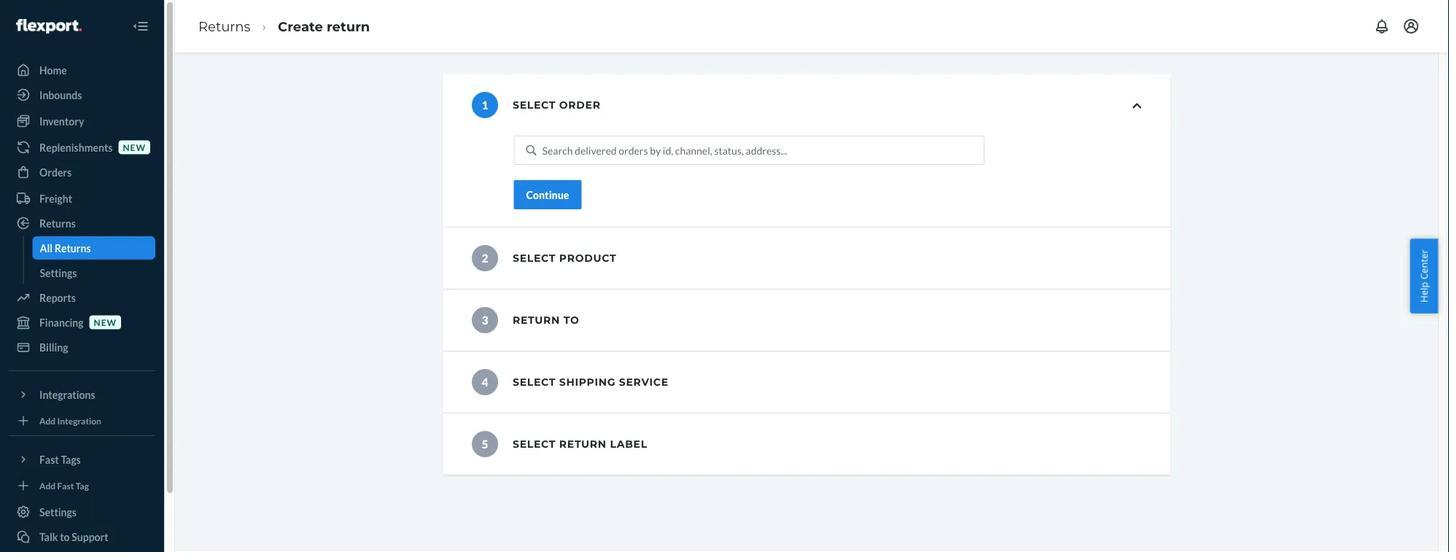 Task type: vqa. For each thing, say whether or not it's contained in the screenshot.
the close navigation image
yes



Task type: locate. For each thing, give the bounding box(es) containing it.
1 vertical spatial returns
[[39, 217, 76, 229]]

0 vertical spatial to
[[564, 314, 580, 326]]

financing
[[39, 316, 84, 329]]

1 select from the top
[[513, 99, 556, 111]]

create return
[[278, 18, 370, 34]]

inventory link
[[9, 109, 155, 133]]

returns
[[198, 18, 250, 34], [39, 217, 76, 229], [55, 242, 91, 254]]

1 vertical spatial return
[[559, 438, 607, 450]]

0 horizontal spatial to
[[60, 531, 70, 543]]

3
[[482, 313, 488, 327]]

to for return
[[564, 314, 580, 326]]

freight link
[[9, 187, 155, 210]]

label
[[610, 438, 648, 450]]

return
[[513, 314, 560, 326]]

returns link
[[198, 18, 250, 34], [9, 212, 155, 235]]

return inside breadcrumbs navigation
[[327, 18, 370, 34]]

to right talk
[[60, 531, 70, 543]]

0 vertical spatial add
[[39, 415, 56, 426]]

1 horizontal spatial new
[[123, 142, 146, 152]]

home
[[39, 64, 67, 76]]

new for replenishments
[[123, 142, 146, 152]]

continue
[[526, 189, 569, 201]]

settings link up talk to support button
[[9, 500, 155, 524]]

select right '4' at left bottom
[[513, 376, 556, 388]]

delivered
[[575, 144, 617, 156]]

1 vertical spatial new
[[94, 317, 117, 328]]

integrations button
[[9, 383, 155, 406]]

add fast tag
[[39, 480, 89, 491]]

select up search image
[[513, 99, 556, 111]]

open notifications image
[[1374, 18, 1391, 35]]

to right the return
[[564, 314, 580, 326]]

help center button
[[1411, 239, 1439, 314]]

1 vertical spatial to
[[60, 531, 70, 543]]

settings up reports
[[40, 267, 77, 279]]

tag
[[76, 480, 89, 491]]

inventory
[[39, 115, 84, 127]]

return to
[[513, 314, 580, 326]]

open account menu image
[[1403, 18, 1420, 35]]

2 settings from the top
[[39, 506, 77, 518]]

reports link
[[9, 286, 155, 309]]

settings link down all returns link
[[32, 261, 155, 285]]

3 select from the top
[[513, 376, 556, 388]]

settings
[[40, 267, 77, 279], [39, 506, 77, 518]]

return
[[327, 18, 370, 34], [559, 438, 607, 450]]

add left integration
[[39, 415, 56, 426]]

0 vertical spatial returns
[[198, 18, 250, 34]]

1 horizontal spatial return
[[559, 438, 607, 450]]

0 vertical spatial settings link
[[32, 261, 155, 285]]

integration
[[57, 415, 101, 426]]

1 add from the top
[[39, 415, 56, 426]]

2 select from the top
[[513, 252, 556, 264]]

4
[[482, 375, 488, 389]]

0 horizontal spatial new
[[94, 317, 117, 328]]

select right 2
[[513, 252, 556, 264]]

0 vertical spatial new
[[123, 142, 146, 152]]

new
[[123, 142, 146, 152], [94, 317, 117, 328]]

to
[[564, 314, 580, 326], [60, 531, 70, 543]]

all returns
[[40, 242, 91, 254]]

fast left tags
[[39, 453, 59, 466]]

select for 4
[[513, 376, 556, 388]]

2
[[482, 251, 488, 265]]

breadcrumbs navigation
[[187, 5, 382, 47]]

to inside button
[[60, 531, 70, 543]]

4 select from the top
[[513, 438, 556, 450]]

billing link
[[9, 336, 155, 359]]

billing
[[39, 341, 68, 353]]

search image
[[526, 145, 537, 155]]

fast inside 'dropdown button'
[[39, 453, 59, 466]]

0 vertical spatial settings
[[40, 267, 77, 279]]

1 vertical spatial add
[[39, 480, 56, 491]]

select right "5"
[[513, 438, 556, 450]]

add down fast tags on the bottom of the page
[[39, 480, 56, 491]]

home link
[[9, 58, 155, 82]]

inbounds link
[[9, 83, 155, 107]]

0 vertical spatial return
[[327, 18, 370, 34]]

search
[[542, 144, 573, 156]]

fast
[[39, 453, 59, 466], [57, 480, 74, 491]]

0 horizontal spatial return
[[327, 18, 370, 34]]

new down reports link
[[94, 317, 117, 328]]

settings up talk
[[39, 506, 77, 518]]

1 vertical spatial settings
[[39, 506, 77, 518]]

talk to support
[[39, 531, 108, 543]]

new up orders 'link'
[[123, 142, 146, 152]]

reports
[[39, 291, 76, 304]]

add for add integration
[[39, 415, 56, 426]]

return left label at the bottom of page
[[559, 438, 607, 450]]

order
[[559, 99, 601, 111]]

return right create
[[327, 18, 370, 34]]

add
[[39, 415, 56, 426], [39, 480, 56, 491]]

select
[[513, 99, 556, 111], [513, 252, 556, 264], [513, 376, 556, 388], [513, 438, 556, 450]]

select for 2
[[513, 252, 556, 264]]

1 horizontal spatial to
[[564, 314, 580, 326]]

2 add from the top
[[39, 480, 56, 491]]

fast left tag
[[57, 480, 74, 491]]

create return link
[[278, 18, 370, 34]]

1 vertical spatial returns link
[[9, 212, 155, 235]]

1 horizontal spatial returns link
[[198, 18, 250, 34]]

all returns link
[[32, 236, 155, 260]]

settings link
[[32, 261, 155, 285], [9, 500, 155, 524]]

returns inside breadcrumbs navigation
[[198, 18, 250, 34]]

select shipping service
[[513, 376, 669, 388]]

return for select
[[559, 438, 607, 450]]

replenishments
[[39, 141, 113, 154]]

0 vertical spatial fast
[[39, 453, 59, 466]]

2 vertical spatial returns
[[55, 242, 91, 254]]



Task type: describe. For each thing, give the bounding box(es) containing it.
0 horizontal spatial returns link
[[9, 212, 155, 235]]

add for add fast tag
[[39, 480, 56, 491]]

new for financing
[[94, 317, 117, 328]]

center
[[1418, 250, 1431, 280]]

select return label
[[513, 438, 648, 450]]

service
[[619, 376, 669, 388]]

help
[[1418, 282, 1431, 303]]

address...
[[746, 144, 787, 156]]

5
[[482, 437, 488, 451]]

select for 1
[[513, 99, 556, 111]]

add fast tag link
[[9, 477, 155, 495]]

return for create
[[327, 18, 370, 34]]

select product
[[513, 252, 617, 264]]

freight
[[39, 192, 72, 205]]

to for talk
[[60, 531, 70, 543]]

fast tags button
[[9, 448, 155, 471]]

integrations
[[39, 388, 95, 401]]

shipping
[[559, 376, 616, 388]]

orders
[[619, 144, 648, 156]]

product
[[559, 252, 617, 264]]

1 vertical spatial settings link
[[9, 500, 155, 524]]

select order
[[513, 99, 601, 111]]

close navigation image
[[132, 18, 150, 35]]

support
[[72, 531, 108, 543]]

1
[[482, 98, 488, 112]]

add integration link
[[9, 412, 155, 430]]

flexport logo image
[[16, 19, 82, 34]]

tags
[[61, 453, 81, 466]]

search delivered orders by id, channel, status, address...
[[542, 144, 787, 156]]

continue button
[[514, 180, 582, 209]]

create
[[278, 18, 323, 34]]

id,
[[663, 144, 673, 156]]

talk
[[39, 531, 58, 543]]

1 settings from the top
[[40, 267, 77, 279]]

by
[[650, 144, 661, 156]]

add integration
[[39, 415, 101, 426]]

1 vertical spatial fast
[[57, 480, 74, 491]]

orders link
[[9, 161, 155, 184]]

chevron up image
[[1133, 101, 1142, 111]]

inbounds
[[39, 89, 82, 101]]

fast tags
[[39, 453, 81, 466]]

help center
[[1418, 250, 1431, 303]]

talk to support button
[[9, 525, 155, 549]]

all
[[40, 242, 53, 254]]

0 vertical spatial returns link
[[198, 18, 250, 34]]

channel,
[[675, 144, 713, 156]]

status,
[[715, 144, 744, 156]]

select for 5
[[513, 438, 556, 450]]

orders
[[39, 166, 72, 178]]



